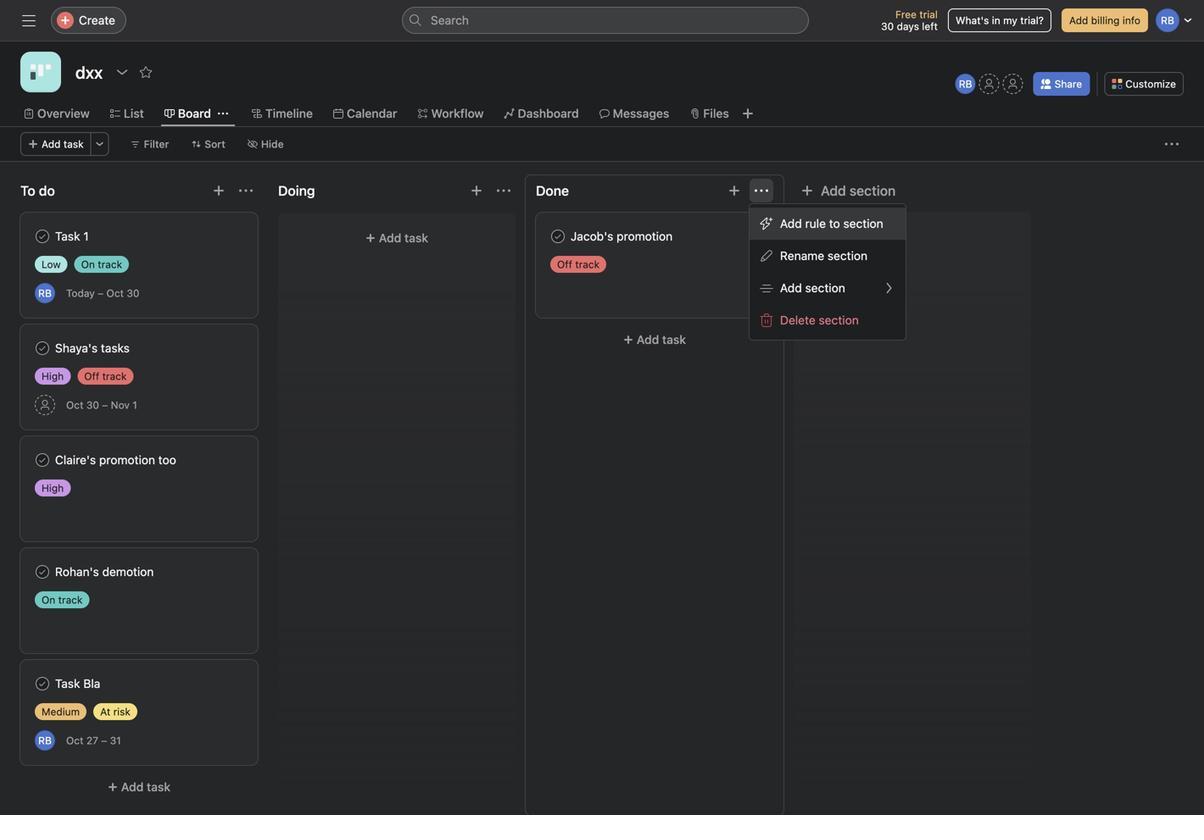 Task type: describe. For each thing, give the bounding box(es) containing it.
what's in my trial?
[[956, 14, 1044, 26]]

delete section
[[780, 313, 859, 327]]

board image
[[31, 62, 51, 82]]

what's
[[956, 14, 989, 26]]

– for bla
[[101, 735, 107, 747]]

shaya's
[[55, 341, 98, 355]]

more actions image
[[1165, 137, 1179, 151]]

0 vertical spatial 1
[[83, 229, 89, 243]]

1 vertical spatial 1
[[133, 399, 137, 411]]

messages
[[613, 106, 669, 120]]

task bla
[[55, 677, 100, 691]]

on track for rohan's demotion
[[42, 594, 83, 606]]

completed checkbox for task 1
[[32, 226, 53, 247]]

claire's promotion too
[[55, 453, 176, 467]]

medium
[[42, 706, 80, 718]]

risk
[[113, 706, 131, 718]]

rb for task bla
[[38, 735, 52, 747]]

too
[[158, 453, 176, 467]]

timeline link
[[252, 104, 313, 123]]

what's in my trial? button
[[948, 8, 1051, 32]]

completed checkbox for rohan's demotion
[[32, 562, 53, 583]]

on for rohan's demotion
[[42, 594, 55, 606]]

files link
[[690, 104, 729, 123]]

oct for bla
[[66, 735, 83, 747]]

search list box
[[402, 7, 809, 34]]

create
[[79, 13, 115, 27]]

section inside add section button
[[850, 183, 896, 199]]

off track for jacob's promotion
[[557, 259, 600, 270]]

2 vertical spatial 30
[[86, 399, 99, 411]]

30 inside free trial 30 days left
[[881, 20, 894, 32]]

tab actions image
[[218, 109, 228, 119]]

customize button
[[1104, 72, 1184, 96]]

track for high
[[102, 371, 127, 382]]

oct 27 – 31
[[66, 735, 121, 747]]

1 vertical spatial add section
[[780, 281, 845, 295]]

calendar
[[347, 106, 397, 120]]

trial?
[[1020, 14, 1044, 26]]

rename section
[[780, 249, 868, 263]]

section down to
[[827, 249, 868, 263]]

completed checkbox for shaya's
[[32, 338, 53, 359]]

free
[[895, 8, 917, 20]]

rb button for task 1
[[35, 283, 55, 304]]

billing
[[1091, 14, 1120, 26]]

my
[[1003, 14, 1017, 26]]

jacob's promotion
[[571, 229, 673, 243]]

section down rename section
[[805, 281, 845, 295]]

expand sidebar image
[[22, 14, 36, 27]]

completed image for claire's promotion too
[[32, 450, 53, 471]]

add rule to section menu item
[[750, 208, 906, 240]]

list
[[124, 106, 144, 120]]

list link
[[110, 104, 144, 123]]

rule
[[805, 217, 826, 231]]

search button
[[402, 7, 809, 34]]

hide
[[261, 138, 284, 150]]

promotion for claire's
[[99, 453, 155, 467]]

sort button
[[183, 132, 233, 156]]

rb button for task bla
[[35, 731, 55, 751]]

add billing info
[[1069, 14, 1140, 26]]

rename
[[780, 249, 824, 263]]

on track for low
[[81, 259, 122, 270]]

dashboard
[[518, 106, 579, 120]]

timeline
[[265, 106, 313, 120]]

claire's
[[55, 453, 96, 467]]

rohan's
[[55, 565, 99, 579]]

completed checkbox for task bla
[[32, 674, 53, 694]]

section right delete
[[819, 313, 859, 327]]

off for jacob's promotion
[[557, 259, 572, 270]]

completed image for shaya's tasks
[[32, 338, 53, 359]]

section inside add rule to section menu item
[[843, 217, 883, 231]]

1 horizontal spatial 30
[[127, 287, 139, 299]]

free trial 30 days left
[[881, 8, 938, 32]]

more section actions image for done
[[755, 184, 768, 198]]

info
[[1123, 14, 1140, 26]]

filter button
[[123, 132, 177, 156]]

more actions image
[[95, 139, 105, 149]]



Task type: vqa. For each thing, say whether or not it's contained in the screenshot.
Task Name text box
no



Task type: locate. For each thing, give the bounding box(es) containing it.
add section up 'delete section'
[[780, 281, 845, 295]]

sort
[[205, 138, 225, 150]]

add inside menu item
[[780, 217, 802, 231]]

0 vertical spatial –
[[98, 287, 104, 299]]

calendar link
[[333, 104, 397, 123]]

track down jacob's
[[575, 259, 600, 270]]

rb
[[959, 78, 972, 90], [38, 287, 52, 299], [38, 735, 52, 747]]

– right today
[[98, 287, 104, 299]]

add tab image
[[741, 107, 755, 120]]

2 vertical spatial oct
[[66, 735, 83, 747]]

1 horizontal spatial on
[[81, 259, 95, 270]]

hide button
[[240, 132, 291, 156]]

task 1
[[55, 229, 89, 243]]

task
[[63, 138, 84, 150], [404, 231, 428, 245], [662, 333, 686, 347], [147, 781, 171, 795]]

messages link
[[599, 104, 669, 123]]

track for low
[[98, 259, 122, 270]]

1 high from the top
[[42, 371, 64, 382]]

30 right today
[[127, 287, 139, 299]]

1 more section actions image from the left
[[239, 184, 253, 198]]

share button
[[1033, 72, 1090, 96]]

high
[[42, 371, 64, 382], [42, 482, 64, 494]]

nov
[[111, 399, 130, 411]]

task for task bla
[[55, 677, 80, 691]]

1 vertical spatial completed checkbox
[[32, 562, 53, 583]]

rb down low
[[38, 287, 52, 299]]

0 vertical spatial rb button
[[955, 74, 976, 94]]

1 vertical spatial rb button
[[35, 283, 55, 304]]

task for task 1
[[55, 229, 80, 243]]

task
[[55, 229, 80, 243], [55, 677, 80, 691]]

1 vertical spatial on track
[[42, 594, 83, 606]]

completed checkbox left shaya's
[[32, 338, 53, 359]]

2 horizontal spatial 30
[[881, 20, 894, 32]]

30 left nov
[[86, 399, 99, 411]]

0 vertical spatial off
[[557, 259, 572, 270]]

rb button down low
[[35, 283, 55, 304]]

0 horizontal spatial on
[[42, 594, 55, 606]]

days
[[897, 20, 919, 32]]

0 horizontal spatial add task image
[[212, 184, 226, 198]]

0 vertical spatial oct
[[106, 287, 124, 299]]

0 vertical spatial high
[[42, 371, 64, 382]]

completed checkbox left claire's
[[32, 450, 53, 471]]

add to starred image
[[139, 65, 153, 79]]

None text field
[[71, 57, 107, 87]]

completed checkbox left jacob's
[[548, 226, 568, 247]]

add task image left more section actions image
[[470, 184, 483, 198]]

more section actions image right add task image
[[755, 184, 768, 198]]

30 left days
[[881, 20, 894, 32]]

2 vertical spatial –
[[101, 735, 107, 747]]

add section up to
[[821, 183, 896, 199]]

workflow
[[431, 106, 484, 120]]

2 vertical spatial completed checkbox
[[32, 674, 53, 694]]

Completed checkbox
[[32, 226, 53, 247], [32, 562, 53, 583], [32, 674, 53, 694]]

files
[[703, 106, 729, 120]]

1 vertical spatial 30
[[127, 287, 139, 299]]

completed image left jacob's
[[548, 226, 568, 247]]

promotion left "too"
[[99, 453, 155, 467]]

off track
[[557, 259, 600, 270], [84, 371, 127, 382]]

today
[[66, 287, 95, 299]]

high down claire's
[[42, 482, 64, 494]]

0 vertical spatial promotion
[[617, 229, 673, 243]]

1
[[83, 229, 89, 243], [133, 399, 137, 411]]

add section
[[821, 183, 896, 199], [780, 281, 845, 295]]

1 vertical spatial on
[[42, 594, 55, 606]]

completed image for rohan's demotion
[[32, 562, 53, 583]]

1 vertical spatial –
[[102, 399, 108, 411]]

promotion
[[617, 229, 673, 243], [99, 453, 155, 467]]

oct left 27
[[66, 735, 83, 747]]

0 vertical spatial add section
[[821, 183, 896, 199]]

completed image up medium
[[32, 674, 53, 694]]

track up today – oct 30
[[98, 259, 122, 270]]

completed image up low
[[32, 226, 53, 247]]

rb down medium
[[38, 735, 52, 747]]

section right to
[[843, 217, 883, 231]]

0 vertical spatial on track
[[81, 259, 122, 270]]

completed checkbox left rohan's
[[32, 562, 53, 583]]

track for jacob's promotion
[[575, 259, 600, 270]]

2 vertical spatial rb
[[38, 735, 52, 747]]

oct left nov
[[66, 399, 83, 411]]

trial
[[919, 8, 938, 20]]

rb button down what's
[[955, 74, 976, 94]]

0 vertical spatial completed checkbox
[[32, 226, 53, 247]]

– left 31
[[101, 735, 107, 747]]

completed image for task 1
[[32, 226, 53, 247]]

31
[[110, 735, 121, 747]]

promotion for jacob's
[[617, 229, 673, 243]]

board
[[178, 106, 211, 120]]

2 more section actions image from the left
[[755, 184, 768, 198]]

add task image for to do
[[212, 184, 226, 198]]

2 high from the top
[[42, 482, 64, 494]]

section
[[850, 183, 896, 199], [843, 217, 883, 231], [827, 249, 868, 263], [805, 281, 845, 295], [819, 313, 859, 327]]

27
[[86, 735, 98, 747]]

1 vertical spatial task
[[55, 677, 80, 691]]

0 horizontal spatial 1
[[83, 229, 89, 243]]

completed checkbox for claire's
[[32, 450, 53, 471]]

filter
[[144, 138, 169, 150]]

overview link
[[24, 104, 90, 123]]

1 vertical spatial off
[[84, 371, 99, 382]]

add rule to section
[[780, 217, 883, 231]]

today – oct 30
[[66, 287, 139, 299]]

completed image left shaya's
[[32, 338, 53, 359]]

0 vertical spatial 30
[[881, 20, 894, 32]]

at
[[100, 706, 110, 718]]

overview
[[37, 106, 90, 120]]

task up low
[[55, 229, 80, 243]]

oct
[[106, 287, 124, 299], [66, 399, 83, 411], [66, 735, 83, 747]]

in
[[992, 14, 1000, 26]]

add section button
[[794, 176, 903, 206]]

jacob's
[[571, 229, 613, 243]]

completed checkbox up low
[[32, 226, 53, 247]]

2 completed checkbox from the top
[[32, 562, 53, 583]]

on track up today – oct 30
[[81, 259, 122, 270]]

more section actions image
[[239, 184, 253, 198], [755, 184, 768, 198]]

section up 'add rule to section'
[[850, 183, 896, 199]]

1 horizontal spatial 1
[[133, 399, 137, 411]]

off down jacob's
[[557, 259, 572, 270]]

completed image
[[32, 226, 53, 247], [32, 450, 53, 471]]

– for tasks
[[102, 399, 108, 411]]

create button
[[51, 7, 126, 34]]

on down rohan's
[[42, 594, 55, 606]]

track for rohan's demotion
[[58, 594, 83, 606]]

0 horizontal spatial promotion
[[99, 453, 155, 467]]

off track down jacob's
[[557, 259, 600, 270]]

dashboard link
[[504, 104, 579, 123]]

0 vertical spatial on
[[81, 259, 95, 270]]

add task image
[[728, 184, 741, 198]]

0 horizontal spatial off
[[84, 371, 99, 382]]

track
[[98, 259, 122, 270], [575, 259, 600, 270], [102, 371, 127, 382], [58, 594, 83, 606]]

track down tasks
[[102, 371, 127, 382]]

1 right nov
[[133, 399, 137, 411]]

at risk
[[100, 706, 131, 718]]

1 vertical spatial oct
[[66, 399, 83, 411]]

demotion
[[102, 565, 154, 579]]

1 up today
[[83, 229, 89, 243]]

delete
[[780, 313, 816, 327]]

2 vertical spatial completed checkbox
[[32, 450, 53, 471]]

3 completed checkbox from the top
[[32, 674, 53, 694]]

share
[[1055, 78, 1082, 90]]

tasks
[[101, 341, 130, 355]]

on up today
[[81, 259, 95, 270]]

off track for high
[[84, 371, 127, 382]]

completed checkbox for jacob's
[[548, 226, 568, 247]]

left
[[922, 20, 938, 32]]

rb button
[[955, 74, 976, 94], [35, 283, 55, 304], [35, 731, 55, 751]]

on track down rohan's
[[42, 594, 83, 606]]

0 vertical spatial completed checkbox
[[548, 226, 568, 247]]

rohan's demotion
[[55, 565, 154, 579]]

1 vertical spatial rb
[[38, 287, 52, 299]]

search
[[431, 13, 469, 27]]

on
[[81, 259, 95, 270], [42, 594, 55, 606]]

0 horizontal spatial more section actions image
[[239, 184, 253, 198]]

Completed checkbox
[[548, 226, 568, 247], [32, 338, 53, 359], [32, 450, 53, 471]]

add section inside add section button
[[821, 183, 896, 199]]

1 horizontal spatial off track
[[557, 259, 600, 270]]

2 vertical spatial rb button
[[35, 731, 55, 751]]

completed image left claire's
[[32, 450, 53, 471]]

2 completed image from the top
[[32, 450, 53, 471]]

workflow link
[[418, 104, 484, 123]]

0 vertical spatial rb
[[959, 78, 972, 90]]

to do
[[20, 183, 55, 199]]

completed checkbox up medium
[[32, 674, 53, 694]]

track down rohan's
[[58, 594, 83, 606]]

1 completed image from the top
[[32, 226, 53, 247]]

more section actions image for to do
[[239, 184, 253, 198]]

1 vertical spatial completed checkbox
[[32, 338, 53, 359]]

done
[[536, 183, 569, 199]]

show options image
[[116, 65, 129, 79]]

completed image for jacob's promotion
[[548, 226, 568, 247]]

low
[[42, 259, 61, 270]]

bla
[[83, 677, 100, 691]]

– left nov
[[102, 399, 108, 411]]

add task image for doing
[[470, 184, 483, 198]]

promotion right jacob's
[[617, 229, 673, 243]]

oct 30 – nov 1
[[66, 399, 137, 411]]

add task
[[42, 138, 84, 150], [379, 231, 428, 245], [637, 333, 686, 347], [121, 781, 171, 795]]

add task image
[[212, 184, 226, 198], [470, 184, 483, 198]]

1 horizontal spatial promotion
[[617, 229, 673, 243]]

oct right today
[[106, 287, 124, 299]]

2 add task image from the left
[[470, 184, 483, 198]]

off track up oct 30 – nov 1
[[84, 371, 127, 382]]

completed image
[[548, 226, 568, 247], [32, 338, 53, 359], [32, 562, 53, 583], [32, 674, 53, 694]]

0 horizontal spatial 30
[[86, 399, 99, 411]]

1 horizontal spatial off
[[557, 259, 572, 270]]

1 add task image from the left
[[212, 184, 226, 198]]

off
[[557, 259, 572, 270], [84, 371, 99, 382]]

rb down what's
[[959, 78, 972, 90]]

1 vertical spatial high
[[42, 482, 64, 494]]

0 horizontal spatial off track
[[84, 371, 127, 382]]

1 vertical spatial completed image
[[32, 450, 53, 471]]

completed image left rohan's
[[32, 562, 53, 583]]

1 task from the top
[[55, 229, 80, 243]]

rb button down medium
[[35, 731, 55, 751]]

more section actions image
[[497, 184, 510, 198]]

1 vertical spatial promotion
[[99, 453, 155, 467]]

completed image for task bla
[[32, 674, 53, 694]]

1 horizontal spatial add task image
[[470, 184, 483, 198]]

off for high
[[84, 371, 99, 382]]

rb for task 1
[[38, 287, 52, 299]]

to
[[829, 217, 840, 231]]

1 horizontal spatial more section actions image
[[755, 184, 768, 198]]

board link
[[164, 104, 211, 123]]

customize
[[1125, 78, 1176, 90]]

high down shaya's
[[42, 371, 64, 382]]

task left bla
[[55, 677, 80, 691]]

doing
[[278, 183, 315, 199]]

–
[[98, 287, 104, 299], [102, 399, 108, 411], [101, 735, 107, 747]]

0 vertical spatial off track
[[557, 259, 600, 270]]

2 task from the top
[[55, 677, 80, 691]]

0 vertical spatial task
[[55, 229, 80, 243]]

on for low
[[81, 259, 95, 270]]

shaya's tasks
[[55, 341, 130, 355]]

more section actions image down hide popup button
[[239, 184, 253, 198]]

add billing info button
[[1062, 8, 1148, 32]]

1 completed checkbox from the top
[[32, 226, 53, 247]]

1 vertical spatial off track
[[84, 371, 127, 382]]

add task image down sort
[[212, 184, 226, 198]]

30
[[881, 20, 894, 32], [127, 287, 139, 299], [86, 399, 99, 411]]

0 vertical spatial completed image
[[32, 226, 53, 247]]

add
[[1069, 14, 1088, 26], [42, 138, 61, 150], [821, 183, 846, 199], [780, 217, 802, 231], [379, 231, 401, 245], [780, 281, 802, 295], [637, 333, 659, 347], [121, 781, 144, 795]]

add task button
[[20, 132, 91, 156], [288, 223, 505, 254], [536, 325, 773, 355], [20, 772, 258, 803]]

oct for tasks
[[66, 399, 83, 411]]

off down the shaya's tasks
[[84, 371, 99, 382]]



